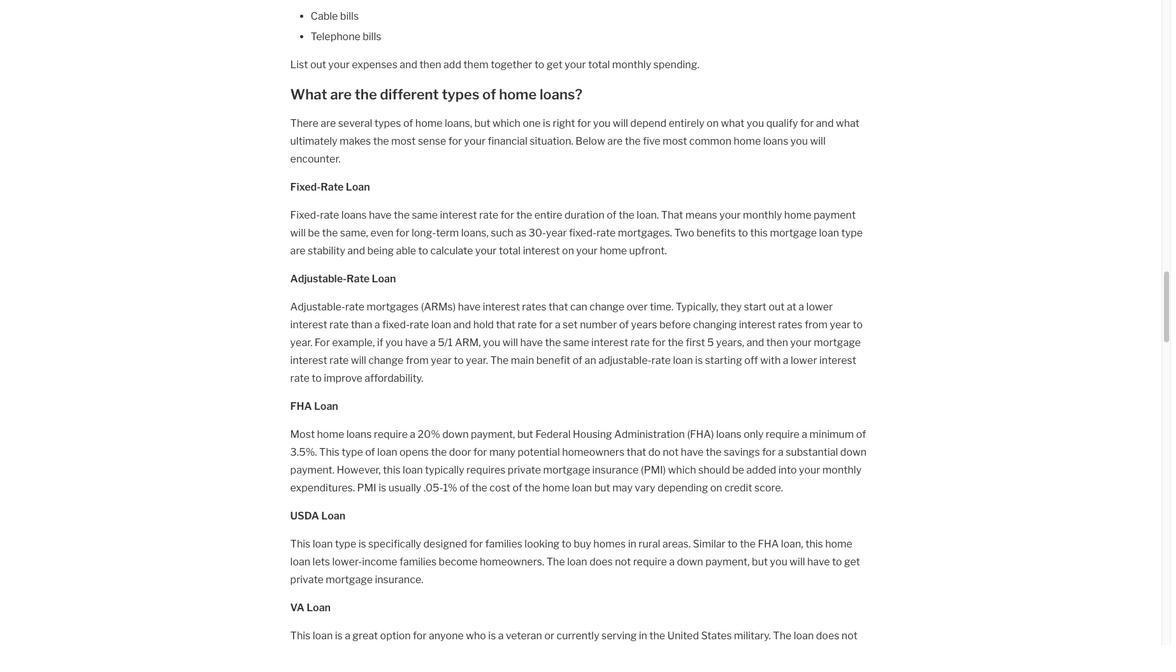 Task type: locate. For each thing, give the bounding box(es) containing it.
1 horizontal spatial families
[[486, 538, 523, 550]]

this inside most home loans require a 20% down payment, but federal housing administration (fha) loans only require a minimum of 3.5%. this type of loan opens the door for many potential homeowners that do not have the savings for a substantial down payment. however, this loan typically requires private mortgage insurance (pmi) which should be added into your monthly expenditures. pmi is usually .05-1% of the cost of the home loan but may vary depending on credit score.
[[319, 446, 340, 458]]

fha
[[290, 400, 312, 412], [758, 538, 779, 550]]

currently
[[557, 630, 600, 642]]

rate up such
[[479, 209, 499, 221]]

type up however,
[[342, 446, 363, 458]]

lets
[[313, 556, 330, 568]]

minimum
[[810, 428, 855, 440]]

adjustable- inside "adjustable-rate mortgages (arms) have interest rates that can change over time. typically, they start out at a lower interest rate than a fixed-rate loan and hold that rate for a set number of years before changing interest rates from year to year. for example, if you have a 5/1 arm, you will have the same interest rate for the first 5 years, and then your mortgage interest rate will change from year to year. the main benefit of an adjustable-rate loan is starting off with a lower interest rate to improve affordability."
[[290, 301, 345, 313]]

loan for va loan
[[307, 602, 331, 614]]

on inside there are several types of home loans, but which one is right for you will depend entirely on what you qualify for and what ultimately makes the most sense for your financial situation. below are the five most common home loans you will encounter.
[[707, 117, 719, 129]]

you left qualify
[[747, 117, 765, 129]]

private down lets
[[290, 573, 324, 586]]

of down list out your expenses and then add them together to get your total monthly spending.
[[483, 86, 496, 102]]

2 vertical spatial down
[[677, 556, 704, 568]]

2 horizontal spatial monthly
[[823, 464, 862, 476]]

term
[[436, 227, 459, 239]]

rate
[[320, 209, 339, 221], [479, 209, 499, 221], [597, 227, 616, 239], [345, 301, 365, 313], [330, 318, 349, 331], [410, 318, 429, 331], [518, 318, 537, 331], [631, 336, 650, 348], [330, 354, 349, 366], [652, 354, 671, 366], [290, 372, 310, 384]]

united
[[668, 630, 699, 642]]

you inside this loan type is specifically designed for families looking to buy homes in rural areas. similar to the fha loan, this home loan lets lower-income families become homeowners. the loan does not require a down payment, but you will have to get private mortgage insurance.
[[771, 556, 788, 568]]

bills for cable bills
[[340, 10, 359, 22]]

example,
[[332, 336, 375, 348]]

2 horizontal spatial down
[[841, 446, 867, 458]]

that
[[662, 209, 684, 221]]

0 vertical spatial does
[[590, 556, 613, 568]]

total
[[589, 58, 610, 70], [499, 245, 521, 257]]

1 vertical spatial on
[[562, 245, 574, 257]]

is inside this loan type is specifically designed for families looking to buy homes in rural areas. similar to the fha loan, this home loan lets lower-income families become homeowners. the loan does not require a down payment, but you will have to get private mortgage insurance.
[[359, 538, 366, 550]]

loan down payment
[[820, 227, 840, 239]]

typically,
[[676, 301, 719, 313]]

2 adjustable- from the top
[[290, 301, 345, 313]]

on inside most home loans require a 20% down payment, but federal housing administration (fha) loans only require a minimum of 3.5%. this type of loan opens the door for many potential homeowners that do not have the savings for a substantial down payment. however, this loan typically requires private mortgage insurance (pmi) which should be added into your monthly expenditures. pmi is usually .05-1% of the cost of the home loan but may vary depending on credit score.
[[711, 482, 723, 494]]

this
[[751, 227, 768, 239], [383, 464, 401, 476], [806, 538, 824, 550]]

2 horizontal spatial the
[[774, 630, 792, 642]]

0 vertical spatial down
[[443, 428, 469, 440]]

0 horizontal spatial change
[[369, 354, 404, 366]]

is inside "adjustable-rate mortgages (arms) have interest rates that can change over time. typically, they start out at a lower interest rate than a fixed-rate loan and hold that rate for a set number of years before changing interest rates from year to year. for example, if you have a 5/1 arm, you will have the same interest rate for the first 5 years, and then your mortgage interest rate will change from year to year. the main benefit of an adjustable-rate loan is starting off with a lower interest rate to improve affordability."
[[696, 354, 703, 366]]

1 horizontal spatial not
[[663, 446, 679, 458]]

1 vertical spatial out
[[769, 301, 785, 313]]

2 vertical spatial monthly
[[823, 464, 862, 476]]

home left payment
[[785, 209, 812, 221]]

loans inside fixed-rate loans have the same interest rate for the entire duration of the loan. that means your monthly home payment will be the same, even for long-term loans, such as 30-year fixed-rate mortgages. two benefits to this mortgage loan type are stability and being able to calculate your total interest on your home upfront.
[[342, 209, 367, 221]]

for left set
[[539, 318, 553, 331]]

2 vertical spatial year
[[431, 354, 452, 366]]

loan.
[[637, 209, 659, 221]]

monthly inside most home loans require a 20% down payment, but federal housing administration (fha) loans only require a minimum of 3.5%. this type of loan opens the door for many potential homeowners that do not have the savings for a substantial down payment. however, this loan typically requires private mortgage insurance (pmi) which should be added into your monthly expenditures. pmi is usually .05-1% of the cost of the home loan but may vary depending on credit score.
[[823, 464, 862, 476]]

is right one
[[543, 117, 551, 129]]

fha loan
[[290, 400, 338, 412]]

telephone
[[311, 30, 361, 42]]

adjustable- up the for
[[290, 301, 345, 313]]

1 vertical spatial adjustable-
[[290, 301, 345, 313]]

loans inside there are several types of home loans, but which one is right for you will depend entirely on what you qualify for and what ultimately makes the most sense for your financial situation. below are the five most common home loans you will encounter.
[[764, 135, 789, 147]]

2 horizontal spatial require
[[766, 428, 800, 440]]

1 vertical spatial get
[[845, 556, 861, 568]]

1 horizontal spatial from
[[805, 318, 828, 331]]

1 horizontal spatial what
[[836, 117, 860, 129]]

0 vertical spatial which
[[493, 117, 521, 129]]

and down same,
[[348, 245, 365, 257]]

2 most from the left
[[663, 135, 688, 147]]

buy
[[574, 538, 592, 550]]

1 vertical spatial total
[[499, 245, 521, 257]]

1 vertical spatial families
[[400, 556, 437, 568]]

payment, inside this loan type is specifically designed for families looking to buy homes in rural areas. similar to the fha loan, this home loan lets lower-income families become homeowners. the loan does not require a down payment, but you will have to get private mortgage insurance.
[[706, 556, 750, 568]]

0 vertical spatial same
[[412, 209, 438, 221]]

for inside this loan type is specifically designed for families looking to buy homes in rural areas. similar to the fha loan, this home loan lets lower-income families become homeowners. the loan does not require a down payment, but you will have to get private mortgage insurance.
[[470, 538, 483, 550]]

monthly right means
[[743, 209, 783, 221]]

monthly left the spending.
[[613, 58, 652, 70]]

homes
[[594, 538, 626, 550]]

1 vertical spatial that
[[496, 318, 516, 331]]

0 vertical spatial the
[[491, 354, 509, 366]]

0 vertical spatial then
[[420, 58, 442, 70]]

the up should
[[706, 446, 722, 458]]

is right pmi
[[379, 482, 386, 494]]

you
[[594, 117, 611, 129], [747, 117, 765, 129], [791, 135, 808, 147], [386, 336, 403, 348], [483, 336, 501, 348], [771, 556, 788, 568]]

mortgage inside most home loans require a 20% down payment, but federal housing administration (fha) loans only require a minimum of 3.5%. this type of loan opens the door for many potential homeowners that do not have the savings for a substantial down payment. however, this loan typically requires private mortgage insurance (pmi) which should be added into your monthly expenditures. pmi is usually .05-1% of the cost of the home loan but may vary depending on credit score.
[[544, 464, 590, 476]]

for up below
[[578, 117, 591, 129]]

1 vertical spatial rates
[[779, 318, 803, 331]]

and inside there are several types of home loans, but which one is right for you will depend entirely on what you qualify for and what ultimately makes the most sense for your financial situation. below are the five most common home loans you will encounter.
[[817, 117, 834, 129]]

payment, down similar
[[706, 556, 750, 568]]

0 vertical spatial year
[[546, 227, 567, 239]]

a right than
[[375, 318, 380, 331]]

on inside fixed-rate loans have the same interest rate for the entire duration of the loan. that means your monthly home payment will be the same, even for long-term loans, such as 30-year fixed-rate mortgages. two benefits to this mortgage loan type are stability and being able to calculate your total interest on your home upfront.
[[562, 245, 574, 257]]

1 vertical spatial lower
[[791, 354, 818, 366]]

3.5%.
[[290, 446, 317, 458]]

fha inside this loan type is specifically designed for families looking to buy homes in rural areas. similar to the fha loan, this home loan lets lower-income families become homeowners. the loan does not require a down payment, but you will have to get private mortgage insurance.
[[758, 538, 779, 550]]

1 vertical spatial fixed-
[[290, 209, 320, 221]]

year inside fixed-rate loans have the same interest rate for the entire duration of the loan. that means your monthly home payment will be the same, even for long-term loans, such as 30-year fixed-rate mortgages. two benefits to this mortgage loan type are stability and being able to calculate your total interest on your home upfront.
[[546, 227, 567, 239]]

depend
[[631, 117, 667, 129]]

1 horizontal spatial be
[[733, 464, 745, 476]]

this inside fixed-rate loans have the same interest rate for the entire duration of the loan. that means your monthly home payment will be the same, even for long-term loans, such as 30-year fixed-rate mortgages. two benefits to this mortgage loan type are stability and being able to calculate your total interest on your home upfront.
[[751, 227, 768, 239]]

loan up lets
[[313, 538, 333, 550]]

change
[[590, 301, 625, 313], [369, 354, 404, 366]]

0 horizontal spatial what
[[721, 117, 745, 129]]

financial
[[488, 135, 528, 147]]

1 vertical spatial private
[[290, 573, 324, 586]]

lower right at
[[807, 301, 833, 313]]

and up the off
[[747, 336, 765, 348]]

rate up improve on the bottom left
[[330, 354, 349, 366]]

for down years at the right of page
[[652, 336, 666, 348]]

telephone bills
[[311, 30, 382, 42]]

private inside most home loans require a 20% down payment, but federal housing administration (fha) loans only require a minimum of 3.5%. this type of loan opens the door for many potential homeowners that do not have the savings for a substantial down payment. however, this loan typically requires private mortgage insurance (pmi) which should be added into your monthly expenditures. pmi is usually .05-1% of the cost of the home loan but may vary depending on credit score.
[[508, 464, 541, 476]]

2 vertical spatial type
[[335, 538, 357, 550]]

of up however,
[[365, 446, 375, 458]]

being
[[368, 245, 394, 257]]

two
[[675, 227, 695, 239]]

get
[[547, 58, 563, 70], [845, 556, 861, 568]]

0 horizontal spatial get
[[547, 58, 563, 70]]

this loan is a great option for anyone who is a veteran or currently serving in the united states military. the loan does not
[[290, 630, 858, 645]]

fixed- down duration
[[569, 227, 597, 239]]

get inside this loan type is specifically designed for families looking to buy homes in rural areas. similar to the fha loan, this home loan lets lower-income families become homeowners. the loan does not require a down payment, but you will have to get private mortgage insurance.
[[845, 556, 861, 568]]

2 horizontal spatial year
[[830, 318, 851, 331]]

improve
[[324, 372, 363, 384]]

are up ultimately
[[321, 117, 336, 129]]

before
[[660, 318, 691, 331]]

this down va
[[290, 630, 311, 642]]

a up into
[[778, 446, 784, 458]]

1 vertical spatial the
[[547, 556, 565, 568]]

same inside "adjustable-rate mortgages (arms) have interest rates that can change over time. typically, they start out at a lower interest rate than a fixed-rate loan and hold that rate for a set number of years before changing interest rates from year to year. for example, if you have a 5/1 arm, you will have the same interest rate for the first 5 years, and then your mortgage interest rate will change from year to year. the main benefit of an adjustable-rate loan is starting off with a lower interest rate to improve affordability."
[[564, 336, 589, 348]]

are right what at the left top of page
[[330, 86, 352, 102]]

1 vertical spatial same
[[564, 336, 589, 348]]

score.
[[755, 482, 784, 494]]

than
[[351, 318, 373, 331]]

0 vertical spatial lower
[[807, 301, 833, 313]]

1 fixed- from the top
[[290, 181, 321, 193]]

payment, inside most home loans require a 20% down payment, but federal housing administration (fha) loans only require a minimum of 3.5%. this type of loan opens the door for many potential homeowners that do not have the savings for a substantial down payment. however, this loan typically requires private mortgage insurance (pmi) which should be added into your monthly expenditures. pmi is usually .05-1% of the cost of the home loan but may vary depending on credit score.
[[471, 428, 515, 440]]

out right list
[[310, 58, 326, 70]]

families
[[486, 538, 523, 550], [400, 556, 437, 568]]

home
[[499, 86, 537, 102], [416, 117, 443, 129], [734, 135, 761, 147], [785, 209, 812, 221], [600, 245, 627, 257], [317, 428, 344, 440], [543, 482, 570, 494], [826, 538, 853, 550]]

monthly inside fixed-rate loans have the same interest rate for the entire duration of the loan. that means your monthly home payment will be the same, even for long-term loans, such as 30-year fixed-rate mortgages. two benefits to this mortgage loan type are stability and being able to calculate your total interest on your home upfront.
[[743, 209, 783, 221]]

does
[[590, 556, 613, 568], [817, 630, 840, 642]]

0 horizontal spatial that
[[496, 318, 516, 331]]

administration
[[615, 428, 685, 440]]

loan
[[346, 181, 370, 193], [372, 273, 396, 285], [314, 400, 338, 412], [322, 510, 346, 522], [307, 602, 331, 614]]

may
[[613, 482, 633, 494]]

home left upfront.
[[600, 245, 627, 257]]

fha up most at the left
[[290, 400, 312, 412]]

able
[[396, 245, 416, 257]]

1 horizontal spatial private
[[508, 464, 541, 476]]

fixed- for rate
[[290, 181, 321, 193]]

expenditures.
[[290, 482, 355, 494]]

who
[[466, 630, 486, 642]]

should
[[699, 464, 730, 476]]

is down first
[[696, 354, 703, 366]]

for up added
[[763, 446, 776, 458]]

a left great
[[345, 630, 351, 642]]

loan down opens
[[403, 464, 423, 476]]

2 what from the left
[[836, 117, 860, 129]]

loan right va
[[307, 602, 331, 614]]

this down usda
[[290, 538, 311, 550]]

most down entirely
[[663, 135, 688, 147]]

rates left can
[[522, 301, 547, 313]]

2 vertical spatial this
[[290, 630, 311, 642]]

types inside there are several types of home loans, but which one is right for you will depend entirely on what you qualify for and what ultimately makes the most sense for your financial situation. below are the five most common home loans you will encounter.
[[375, 117, 401, 129]]

1 horizontal spatial this
[[751, 227, 768, 239]]

20%
[[418, 428, 440, 440]]

0 vertical spatial in
[[628, 538, 637, 550]]

entirely
[[669, 117, 705, 129]]

not inside this loan type is specifically designed for families looking to buy homes in rural areas. similar to the fha loan, this home loan lets lower-income families become homeowners. the loan does not require a down payment, but you will have to get private mortgage insurance.
[[615, 556, 631, 568]]

a down areas.
[[670, 556, 675, 568]]

0 horizontal spatial in
[[628, 538, 637, 550]]

to
[[535, 58, 545, 70], [739, 227, 749, 239], [419, 245, 428, 257], [853, 318, 863, 331], [454, 354, 464, 366], [312, 372, 322, 384], [562, 538, 572, 550], [728, 538, 738, 550], [833, 556, 843, 568]]

if
[[377, 336, 384, 348]]

2 fixed- from the top
[[290, 209, 320, 221]]

loan down first
[[673, 354, 693, 366]]

0 horizontal spatial monthly
[[613, 58, 652, 70]]

1 vertical spatial does
[[817, 630, 840, 642]]

your up loans? at the left top
[[565, 58, 586, 70]]

1 horizontal spatial fixed-
[[569, 227, 597, 239]]

have inside most home loans require a 20% down payment, but federal housing administration (fha) loans only require a minimum of 3.5%. this type of loan opens the door for many potential homeowners that do not have the savings for a substantial down payment. however, this loan typically requires private mortgage insurance (pmi) which should be added into your monthly expenditures. pmi is usually .05-1% of the cost of the home loan but may vary depending on credit score.
[[681, 446, 704, 458]]

looking
[[525, 538, 560, 550]]

fixed- for rate
[[290, 209, 320, 221]]

(fha)
[[688, 428, 714, 440]]

rate down encounter.
[[321, 181, 344, 193]]

below
[[576, 135, 606, 147]]

loans, up sense
[[445, 117, 473, 129]]

your down such
[[476, 245, 497, 257]]

adjustable- for rate
[[290, 273, 347, 285]]

situation.
[[530, 135, 574, 147]]

at
[[787, 301, 797, 313]]

the inside "adjustable-rate mortgages (arms) have interest rates that can change over time. typically, they start out at a lower interest rate than a fixed-rate loan and hold that rate for a set number of years before changing interest rates from year to year. for example, if you have a 5/1 arm, you will have the same interest rate for the first 5 years, and then your mortgage interest rate will change from year to year. the main benefit of an adjustable-rate loan is starting off with a lower interest rate to improve affordability."
[[491, 354, 509, 366]]

benefit
[[537, 354, 571, 366]]

type inside this loan type is specifically designed for families looking to buy homes in rural areas. similar to the fha loan, this home loan lets lower-income families become homeowners. the loan does not require a down payment, but you will have to get private mortgage insurance.
[[335, 538, 357, 550]]

not
[[663, 446, 679, 458], [615, 556, 631, 568], [842, 630, 858, 642]]

with
[[761, 354, 781, 366]]

the inside this loan type is specifically designed for families looking to buy homes in rural areas. similar to the fha loan, this home loan lets lower-income families become homeowners. the loan does not require a down payment, but you will have to get private mortgage insurance.
[[547, 556, 565, 568]]

1 vertical spatial rate
[[347, 273, 370, 285]]

0 vertical spatial adjustable-
[[290, 273, 347, 285]]

out
[[310, 58, 326, 70], [769, 301, 785, 313]]

bills
[[340, 10, 359, 22], [363, 30, 382, 42]]

have inside this loan type is specifically designed for families looking to buy homes in rural areas. similar to the fha loan, this home loan lets lower-income families become homeowners. the loan does not require a down payment, but you will have to get private mortgage insurance.
[[808, 556, 831, 568]]

adjustable- down stability
[[290, 273, 347, 285]]

lower-
[[332, 556, 362, 568]]

1 horizontal spatial most
[[663, 135, 688, 147]]

your down substantial
[[799, 464, 821, 476]]

0 horizontal spatial same
[[412, 209, 438, 221]]

0 vertical spatial type
[[842, 227, 863, 239]]

0 vertical spatial types
[[442, 86, 480, 102]]

and inside fixed-rate loans have the same interest rate for the entire duration of the loan. that means your monthly home payment will be the same, even for long-term loans, such as 30-year fixed-rate mortgages. two benefits to this mortgage loan type are stability and being able to calculate your total interest on your home upfront.
[[348, 245, 365, 257]]

this inside this loan is a great option for anyone who is a veteran or currently serving in the united states military. the loan does not
[[290, 630, 311, 642]]

the up stability
[[322, 227, 338, 239]]

mortgage
[[770, 227, 817, 239], [814, 336, 861, 348], [544, 464, 590, 476], [326, 573, 373, 586]]

loan for fha loan
[[314, 400, 338, 412]]

0 horizontal spatial private
[[290, 573, 324, 586]]

type up lower-
[[335, 538, 357, 550]]

designed
[[424, 538, 468, 550]]

on
[[707, 117, 719, 129], [562, 245, 574, 257], [711, 482, 723, 494]]

bills for telephone bills
[[363, 30, 382, 42]]

0 horizontal spatial payment,
[[471, 428, 515, 440]]

the right similar
[[740, 538, 756, 550]]

0 horizontal spatial types
[[375, 117, 401, 129]]

2 vertical spatial this
[[806, 538, 824, 550]]

0 horizontal spatial total
[[499, 245, 521, 257]]

1 vertical spatial payment,
[[706, 556, 750, 568]]

0 vertical spatial year.
[[290, 336, 313, 348]]

1 horizontal spatial same
[[564, 336, 589, 348]]

change down the if
[[369, 354, 404, 366]]

a left "5/1"
[[430, 336, 436, 348]]

adjustable-rate loan
[[290, 273, 396, 285]]

this up usually
[[383, 464, 401, 476]]

0 horizontal spatial this
[[383, 464, 401, 476]]

on down duration
[[562, 245, 574, 257]]

bills up expenses
[[363, 30, 382, 42]]

and right qualify
[[817, 117, 834, 129]]

1 adjustable- from the top
[[290, 273, 347, 285]]

the up as in the left top of the page
[[517, 209, 533, 221]]

the right military.
[[774, 630, 792, 642]]

1 horizontal spatial in
[[639, 630, 648, 642]]

1 vertical spatial types
[[375, 117, 401, 129]]

1 vertical spatial down
[[841, 446, 867, 458]]

long-
[[412, 227, 436, 239]]

0 vertical spatial private
[[508, 464, 541, 476]]

same down set
[[564, 336, 589, 348]]

one
[[523, 117, 541, 129]]

year. down arm,
[[466, 354, 488, 366]]

be
[[308, 227, 320, 239], [733, 464, 745, 476]]

loan
[[820, 227, 840, 239], [431, 318, 451, 331], [673, 354, 693, 366], [377, 446, 398, 458], [403, 464, 423, 476], [572, 482, 592, 494], [313, 538, 333, 550], [290, 556, 311, 568], [568, 556, 588, 568], [313, 630, 333, 642], [794, 630, 814, 642]]

loans
[[764, 135, 789, 147], [342, 209, 367, 221], [347, 428, 372, 440], [717, 428, 742, 440]]

0 vertical spatial fixed-
[[290, 181, 321, 193]]

vary
[[635, 482, 656, 494]]

are inside fixed-rate loans have the same interest rate for the entire duration of the loan. that means your monthly home payment will be the same, even for long-term loans, such as 30-year fixed-rate mortgages. two benefits to this mortgage loan type are stability and being able to calculate your total interest on your home upfront.
[[290, 245, 306, 257]]

of right duration
[[607, 209, 617, 221]]

an
[[585, 354, 597, 366]]

0 horizontal spatial from
[[406, 354, 429, 366]]

1 vertical spatial which
[[669, 464, 697, 476]]

states
[[702, 630, 732, 642]]

is inside most home loans require a 20% down payment, but federal housing administration (fha) loans only require a minimum of 3.5%. this type of loan opens the door for many potential homeowners that do not have the savings for a substantial down payment. however, this loan typically requires private mortgage insurance (pmi) which should be added into your monthly expenditures. pmi is usually .05-1% of the cost of the home loan but may vary depending on credit score.
[[379, 482, 386, 494]]

out left at
[[769, 301, 785, 313]]

1 horizontal spatial bills
[[363, 30, 382, 42]]

on up the common
[[707, 117, 719, 129]]

in inside this loan type is specifically designed for families looking to buy homes in rural areas. similar to the fha loan, this home loan lets lower-income families become homeowners. the loan does not require a down payment, but you will have to get private mortgage insurance.
[[628, 538, 637, 550]]

into
[[779, 464, 797, 476]]

2 vertical spatial not
[[842, 630, 858, 642]]

but inside there are several types of home loans, but which one is right for you will depend entirely on what you qualify for and what ultimately makes the most sense for your financial situation. below are the five most common home loans you will encounter.
[[475, 117, 491, 129]]

rate for fixed-
[[321, 181, 344, 193]]

0 horizontal spatial rate
[[321, 181, 344, 193]]

2 horizontal spatial not
[[842, 630, 858, 642]]

1 horizontal spatial down
[[677, 556, 704, 568]]

1 horizontal spatial year.
[[466, 354, 488, 366]]

1 horizontal spatial get
[[845, 556, 861, 568]]

1 horizontal spatial the
[[547, 556, 565, 568]]

fixed- inside fixed-rate loans have the same interest rate for the entire duration of the loan. that means your monthly home payment will be the same, even for long-term loans, such as 30-year fixed-rate mortgages. two benefits to this mortgage loan type are stability and being able to calculate your total interest on your home upfront.
[[290, 209, 320, 221]]

rate left than
[[330, 318, 349, 331]]

0 vertical spatial fixed-
[[569, 227, 597, 239]]

loan,
[[782, 538, 804, 550]]

1 vertical spatial this
[[383, 464, 401, 476]]

of inside fixed-rate loans have the same interest rate for the entire duration of the loan. that means your monthly home payment will be the same, even for long-term loans, such as 30-year fixed-rate mortgages. two benefits to this mortgage loan type are stability and being able to calculate your total interest on your home upfront.
[[607, 209, 617, 221]]

most
[[391, 135, 416, 147], [663, 135, 688, 147]]

1 horizontal spatial year
[[546, 227, 567, 239]]

a left set
[[555, 318, 561, 331]]

this inside most home loans require a 20% down payment, but federal housing administration (fha) loans only require a minimum of 3.5%. this type of loan opens the door for many potential homeowners that do not have the savings for a substantial down payment. however, this loan typically requires private mortgage insurance (pmi) which should be added into your monthly expenditures. pmi is usually .05-1% of the cost of the home loan but may vary depending on credit score.
[[383, 464, 401, 476]]

that left do
[[627, 446, 647, 458]]

1 vertical spatial be
[[733, 464, 745, 476]]

a right with
[[783, 354, 789, 366]]

0 horizontal spatial bills
[[340, 10, 359, 22]]

1 vertical spatial not
[[615, 556, 631, 568]]

added
[[747, 464, 777, 476]]

this inside this loan type is specifically designed for families looking to buy homes in rural areas. similar to the fha loan, this home loan lets lower-income families become homeowners. the loan does not require a down payment, but you will have to get private mortgage insurance.
[[290, 538, 311, 550]]

1 vertical spatial change
[[369, 354, 404, 366]]

or
[[545, 630, 555, 642]]

usda
[[290, 510, 319, 522]]

have inside fixed-rate loans have the same interest rate for the entire duration of the loan. that means your monthly home payment will be the same, even for long-term loans, such as 30-year fixed-rate mortgages. two benefits to this mortgage loan type are stability and being able to calculate your total interest on your home upfront.
[[369, 209, 392, 221]]

require down "rural"
[[634, 556, 667, 568]]

require inside this loan type is specifically designed for families looking to buy homes in rural areas. similar to the fha loan, this home loan lets lower-income families become homeowners. the loan does not require a down payment, but you will have to get private mortgage insurance.
[[634, 556, 667, 568]]

1 horizontal spatial then
[[767, 336, 789, 348]]

0 horizontal spatial most
[[391, 135, 416, 147]]

0 vertical spatial payment,
[[471, 428, 515, 440]]

1 vertical spatial fixed-
[[383, 318, 410, 331]]

fixed- inside fixed-rate loans have the same interest rate for the entire duration of the loan. that means your monthly home payment will be the same, even for long-term loans, such as 30-year fixed-rate mortgages. two benefits to this mortgage loan type are stability and being able to calculate your total interest on your home upfront.
[[569, 227, 597, 239]]

1 vertical spatial year
[[830, 318, 851, 331]]

loan down being
[[372, 273, 396, 285]]

which
[[493, 117, 521, 129], [669, 464, 697, 476]]

the down looking
[[547, 556, 565, 568]]

2 vertical spatial on
[[711, 482, 723, 494]]



Task type: describe. For each thing, give the bounding box(es) containing it.
which inside most home loans require a 20% down payment, but federal housing administration (fha) loans only require a minimum of 3.5%. this type of loan opens the door for many potential homeowners that do not have the savings for a substantial down payment. however, this loan typically requires private mortgage insurance (pmi) which should be added into your monthly expenditures. pmi is usually .05-1% of the cost of the home loan but may vary depending on credit score.
[[669, 464, 697, 476]]

the down before
[[668, 336, 684, 348]]

are right below
[[608, 135, 623, 147]]

veteran
[[506, 630, 543, 642]]

list out your expenses and then add them together to get your total monthly spending.
[[290, 58, 700, 70]]

adjustable- for rate
[[290, 301, 345, 313]]

insurance.
[[375, 573, 424, 586]]

loans, inside there are several types of home loans, but which one is right for you will depend entirely on what you qualify for and what ultimately makes the most sense for your financial situation. below are the five most common home loans you will encounter.
[[445, 117, 473, 129]]

out inside "adjustable-rate mortgages (arms) have interest rates that can change over time. typically, they start out at a lower interest rate than a fixed-rate loan and hold that rate for a set number of years before changing interest rates from year to year. for example, if you have a 5/1 arm, you will have the same interest rate for the first 5 years, and then your mortgage interest rate will change from year to year. the main benefit of an adjustable-rate loan is starting off with a lower interest rate to improve affordability."
[[769, 301, 785, 313]]

1 vertical spatial from
[[406, 354, 429, 366]]

but inside this loan type is specifically designed for families looking to buy homes in rural areas. similar to the fha loan, this home loan lets lower-income families become homeowners. the loan does not require a down payment, but you will have to get private mortgage insurance.
[[752, 556, 768, 568]]

mortgage inside this loan type is specifically designed for families looking to buy homes in rural areas. similar to the fha loan, this home loan lets lower-income families become homeowners. the loan does not require a down payment, but you will have to get private mortgage insurance.
[[326, 573, 373, 586]]

the left 'loan.'
[[619, 209, 635, 221]]

payment.
[[290, 464, 335, 476]]

30-
[[529, 227, 546, 239]]

income
[[362, 556, 397, 568]]

adjustable-rate mortgages (arms) have interest rates that can change over time. typically, they start out at a lower interest rate than a fixed-rate loan and hold that rate for a set number of years before changing interest rates from year to year. for example, if you have a 5/1 arm, you will have the same interest rate for the first 5 years, and then your mortgage interest rate will change from year to year. the main benefit of an adjustable-rate loan is starting off with a lower interest rate to improve affordability.
[[290, 301, 863, 384]]

anyone
[[429, 630, 464, 642]]

your down telephone in the top of the page
[[329, 58, 350, 70]]

0 vertical spatial out
[[310, 58, 326, 70]]

as
[[516, 227, 527, 239]]

in inside this loan is a great option for anyone who is a veteran or currently serving in the united states military. the loan does not
[[639, 630, 648, 642]]

the right the cost
[[525, 482, 541, 494]]

common
[[690, 135, 732, 147]]

opens
[[400, 446, 429, 458]]

the inside this loan is a great option for anyone who is a veteran or currently serving in the united states military. the loan does not
[[774, 630, 792, 642]]

of right the cost
[[513, 482, 523, 494]]

substantial
[[786, 446, 839, 458]]

for right sense
[[449, 135, 462, 147]]

requires
[[467, 464, 506, 476]]

most home loans require a 20% down payment, but federal housing administration (fha) loans only require a minimum of 3.5%. this type of loan opens the door for many potential homeowners that do not have the savings for a substantial down payment. however, this loan typically requires private mortgage insurance (pmi) which should be added into your monthly expenditures. pmi is usually .05-1% of the cost of the home loan but may vary depending on credit score.
[[290, 428, 867, 494]]

is right who
[[489, 630, 496, 642]]

arm,
[[455, 336, 481, 348]]

years
[[632, 318, 658, 331]]

loan down (arms)
[[431, 318, 451, 331]]

several
[[338, 117, 373, 129]]

add
[[444, 58, 462, 70]]

cost
[[490, 482, 511, 494]]

housing
[[573, 428, 612, 440]]

mortgages.
[[618, 227, 673, 239]]

time.
[[650, 301, 674, 313]]

home down the together
[[499, 86, 537, 102]]

will inside fixed-rate loans have the same interest rate for the entire duration of the loan. that means your monthly home payment will be the same, even for long-term loans, such as 30-year fixed-rate mortgages. two benefits to this mortgage loan type are stability and being able to calculate your total interest on your home upfront.
[[290, 227, 306, 239]]

a right at
[[799, 301, 805, 313]]

the inside this loan is a great option for anyone who is a veteran or currently serving in the united states military. the loan does not
[[650, 630, 666, 642]]

home up sense
[[416, 117, 443, 129]]

fixed- inside "adjustable-rate mortgages (arms) have interest rates that can change over time. typically, they start out at a lower interest rate than a fixed-rate loan and hold that rate for a set number of years before changing interest rates from year to year. for example, if you have a 5/1 arm, you will have the same interest rate for the first 5 years, and then your mortgage interest rate will change from year to year. the main benefit of an adjustable-rate loan is starting off with a lower interest rate to improve affordability."
[[383, 318, 410, 331]]

home right the common
[[734, 135, 761, 147]]

loans up however,
[[347, 428, 372, 440]]

however,
[[337, 464, 381, 476]]

loans, inside fixed-rate loans have the same interest rate for the entire duration of the loan. that means your monthly home payment will be the same, even for long-term loans, such as 30-year fixed-rate mortgages. two benefits to this mortgage loan type are stability and being able to calculate your total interest on your home upfront.
[[461, 227, 489, 239]]

rate up than
[[345, 301, 365, 313]]

the up the benefit
[[545, 336, 561, 348]]

a inside this loan type is specifically designed for families looking to buy homes in rural areas. similar to the fha loan, this home loan lets lower-income families become homeowners. the loan does not require a down payment, but you will have to get private mortgage insurance.
[[670, 556, 675, 568]]

become
[[439, 556, 478, 568]]

specifically
[[369, 538, 421, 550]]

va
[[290, 602, 305, 614]]

your down duration
[[577, 245, 598, 257]]

loan down va loan
[[313, 630, 333, 642]]

insurance
[[593, 464, 639, 476]]

rate for adjustable-
[[347, 273, 370, 285]]

can
[[571, 301, 588, 313]]

loan for usda loan
[[322, 510, 346, 522]]

depending
[[658, 482, 709, 494]]

rate down (arms)
[[410, 318, 429, 331]]

down inside this loan type is specifically designed for families looking to buy homes in rural areas. similar to the fha loan, this home loan lets lower-income families become homeowners. the loan does not require a down payment, but you will have to get private mortgage insurance.
[[677, 556, 704, 568]]

your inside there are several types of home loans, but which one is right for you will depend entirely on what you qualify for and what ultimately makes the most sense for your financial situation. below are the five most common home loans you will encounter.
[[464, 135, 486, 147]]

what
[[290, 86, 327, 102]]

0 horizontal spatial year
[[431, 354, 452, 366]]

of right 1%
[[460, 482, 470, 494]]

the up several
[[355, 86, 377, 102]]

5
[[708, 336, 714, 348]]

for up able
[[396, 227, 410, 239]]

which inside there are several types of home loans, but which one is right for you will depend entirely on what you qualify for and what ultimately makes the most sense for your financial situation. below are the five most common home loans you will encounter.
[[493, 117, 521, 129]]

years,
[[717, 336, 745, 348]]

adjustable-
[[599, 354, 652, 366]]

not inside most home loans require a 20% down payment, but federal housing administration (fha) loans only require a minimum of 3.5%. this type of loan opens the door for many potential homeowners that do not have the savings for a substantial down payment. however, this loan typically requires private mortgage insurance (pmi) which should be added into your monthly expenditures. pmi is usually .05-1% of the cost of the home loan but may vary depending on credit score.
[[663, 446, 679, 458]]

rate down "fixed-rate loan"
[[320, 209, 339, 221]]

your inside "adjustable-rate mortgages (arms) have interest rates that can change over time. typically, they start out at a lower interest rate than a fixed-rate loan and hold that rate for a set number of years before changing interest rates from year to year. for example, if you have a 5/1 arm, you will have the same interest rate for the first 5 years, and then your mortgage interest rate will change from year to year. the main benefit of an adjustable-rate loan is starting off with a lower interest rate to improve affordability."
[[791, 336, 812, 348]]

payment
[[814, 209, 856, 221]]

does inside this loan type is specifically designed for families looking to buy homes in rural areas. similar to the fha loan, this home loan lets lower-income families become homeowners. the loan does not require a down payment, but you will have to get private mortgage insurance.
[[590, 556, 613, 568]]

such
[[491, 227, 514, 239]]

1 horizontal spatial rates
[[779, 318, 803, 331]]

of left an
[[573, 354, 583, 366]]

(pmi)
[[641, 464, 666, 476]]

rate down years at the right of page
[[631, 336, 650, 348]]

(arms)
[[421, 301, 456, 313]]

areas.
[[663, 538, 691, 550]]

they
[[721, 301, 742, 313]]

is inside there are several types of home loans, but which one is right for you will depend entirely on what you qualify for and what ultimately makes the most sense for your financial situation. below are the five most common home loans you will encounter.
[[543, 117, 551, 129]]

type inside most home loans require a 20% down payment, but federal housing administration (fha) loans only require a minimum of 3.5%. this type of loan opens the door for many potential homeowners that do not have the savings for a substantial down payment. however, this loan typically requires private mortgage insurance (pmi) which should be added into your monthly expenditures. pmi is usually .05-1% of the cost of the home loan but may vary depending on credit score.
[[342, 446, 363, 458]]

do
[[649, 446, 661, 458]]

type inside fixed-rate loans have the same interest rate for the entire duration of the loan. that means your monthly home payment will be the same, even for long-term loans, such as 30-year fixed-rate mortgages. two benefits to this mortgage loan type are stability and being able to calculate your total interest on your home upfront.
[[842, 227, 863, 239]]

0 vertical spatial fha
[[290, 400, 312, 412]]

you up below
[[594, 117, 611, 129]]

you right the if
[[386, 336, 403, 348]]

set
[[563, 318, 578, 331]]

1 horizontal spatial types
[[442, 86, 480, 102]]

you down hold
[[483, 336, 501, 348]]

0 vertical spatial get
[[547, 58, 563, 70]]

home right most at the left
[[317, 428, 344, 440]]

your up benefits
[[720, 209, 741, 221]]

this inside this loan type is specifically designed for families looking to buy homes in rural areas. similar to the fha loan, this home loan lets lower-income families become homeowners. the loan does not require a down payment, but you will have to get private mortgage insurance.
[[806, 538, 824, 550]]

be inside most home loans require a 20% down payment, but federal housing administration (fha) loans only require a minimum of 3.5%. this type of loan opens the door for many potential homeowners that do not have the savings for a substantial down payment. however, this loan typically requires private mortgage insurance (pmi) which should be added into your monthly expenditures. pmi is usually .05-1% of the cost of the home loan but may vary depending on credit score.
[[733, 464, 745, 476]]

not inside this loan is a great option for anyone who is a veteran or currently serving in the united states military. the loan does not
[[842, 630, 858, 642]]

means
[[686, 209, 718, 221]]

0 horizontal spatial families
[[400, 556, 437, 568]]

over
[[627, 301, 648, 313]]

cable
[[311, 10, 338, 22]]

homeowners
[[562, 446, 625, 458]]

fixed-rate loans have the same interest rate for the entire duration of the loan. that means your monthly home payment will be the same, even for long-term loans, such as 30-year fixed-rate mortgages. two benefits to this mortgage loan type are stability and being able to calculate your total interest on your home upfront.
[[290, 209, 863, 257]]

the right makes at the top of the page
[[373, 135, 389, 147]]

pmi
[[357, 482, 377, 494]]

0 vertical spatial monthly
[[613, 58, 652, 70]]

the left the five
[[625, 135, 641, 147]]

entire
[[535, 209, 563, 221]]

of right minimum
[[857, 428, 867, 440]]

a left the veteran
[[498, 630, 504, 642]]

home inside this loan type is specifically designed for families looking to buy homes in rural areas. similar to the fha loan, this home loan lets lower-income families become homeowners. the loan does not require a down payment, but you will have to get private mortgage insurance.
[[826, 538, 853, 550]]

loan right military.
[[794, 630, 814, 642]]

same inside fixed-rate loans have the same interest rate for the entire duration of the loan. that means your monthly home payment will be the same, even for long-term loans, such as 30-year fixed-rate mortgages. two benefits to this mortgage loan type are stability and being able to calculate your total interest on your home upfront.
[[412, 209, 438, 221]]

1 horizontal spatial total
[[589, 58, 610, 70]]

even
[[371, 227, 394, 239]]

will inside this loan type is specifically designed for families looking to buy homes in rural areas. similar to the fha loan, this home loan lets lower-income families become homeowners. the loan does not require a down payment, but you will have to get private mortgage insurance.
[[790, 556, 806, 568]]

1 horizontal spatial change
[[590, 301, 625, 313]]

your inside most home loans require a 20% down payment, but federal housing administration (fha) loans only require a minimum of 3.5%. this type of loan opens the door for many potential homeowners that do not have the savings for a substantial down payment. however, this loan typically requires private mortgage insurance (pmi) which should be added into your monthly expenditures. pmi is usually .05-1% of the cost of the home loan but may vary depending on credit score.
[[799, 464, 821, 476]]

for up requires
[[474, 446, 487, 458]]

that inside most home loans require a 20% down payment, but federal housing administration (fha) loans only require a minimum of 3.5%. this type of loan opens the door for many potential homeowners that do not have the savings for a substantial down payment. however, this loan typically requires private mortgage insurance (pmi) which should be added into your monthly expenditures. pmi is usually .05-1% of the cost of the home loan but may vary depending on credit score.
[[627, 446, 647, 458]]

0 vertical spatial that
[[549, 301, 568, 313]]

expenses
[[352, 58, 398, 70]]

fixed-rate loan
[[290, 181, 370, 193]]

5/1
[[438, 336, 453, 348]]

great
[[353, 630, 378, 642]]

mortgage inside "adjustable-rate mortgages (arms) have interest rates that can change over time. typically, they start out at a lower interest rate than a fixed-rate loan and hold that rate for a set number of years before changing interest rates from year to year. for example, if you have a 5/1 arm, you will have the same interest rate for the first 5 years, and then your mortgage interest rate will change from year to year. the main benefit of an adjustable-rate loan is starting off with a lower interest rate to improve affordability."
[[814, 336, 861, 348]]

this for is
[[290, 630, 311, 642]]

0 vertical spatial rates
[[522, 301, 547, 313]]

1 vertical spatial year.
[[466, 354, 488, 366]]

and up different
[[400, 58, 418, 70]]

then inside "adjustable-rate mortgages (arms) have interest rates that can change over time. typically, they start out at a lower interest rate than a fixed-rate loan and hold that rate for a set number of years before changing interest rates from year to year. for example, if you have a 5/1 arm, you will have the same interest rate for the first 5 years, and then your mortgage interest rate will change from year to year. the main benefit of an adjustable-rate loan is starting off with a lower interest rate to improve affordability."
[[767, 336, 789, 348]]

home down potential
[[543, 482, 570, 494]]

a up substantial
[[802, 428, 808, 440]]

upfront.
[[630, 245, 667, 257]]

.05-
[[424, 482, 443, 494]]

first
[[686, 336, 706, 348]]

loans up savings on the bottom of page
[[717, 428, 742, 440]]

mortgages
[[367, 301, 419, 313]]

0 horizontal spatial then
[[420, 58, 442, 70]]

same,
[[340, 227, 369, 239]]

you down qualify
[[791, 135, 808, 147]]

1%
[[443, 482, 458, 494]]

rate up main
[[518, 318, 537, 331]]

rate down duration
[[597, 227, 616, 239]]

starting
[[705, 354, 743, 366]]

door
[[449, 446, 472, 458]]

loan down 'homeowners'
[[572, 482, 592, 494]]

1 most from the left
[[391, 135, 416, 147]]

for up such
[[501, 209, 515, 221]]

is left great
[[335, 630, 343, 642]]

a left 20%
[[410, 428, 416, 440]]

be inside fixed-rate loans have the same interest rate for the entire duration of the loan. that means your monthly home payment will be the same, even for long-term loans, such as 30-year fixed-rate mortgages. two benefits to this mortgage loan type are stability and being able to calculate your total interest on your home upfront.
[[308, 227, 320, 239]]

most
[[290, 428, 315, 440]]

the up 'typically'
[[431, 446, 447, 458]]

loan left lets
[[290, 556, 311, 568]]

many
[[490, 446, 516, 458]]

rate down before
[[652, 354, 671, 366]]

rate up fha loan
[[290, 372, 310, 384]]

total inside fixed-rate loans have the same interest rate for the entire duration of the loan. that means your monthly home payment will be the same, even for long-term loans, such as 30-year fixed-rate mortgages. two benefits to this mortgage loan type are stability and being able to calculate your total interest on your home upfront.
[[499, 245, 521, 257]]

homeowners.
[[480, 556, 545, 568]]

and up arm,
[[454, 318, 471, 331]]

typically
[[425, 464, 465, 476]]

loan down buy
[[568, 556, 588, 568]]

credit
[[725, 482, 753, 494]]

of inside there are several types of home loans, but which one is right for you will depend entirely on what you qualify for and what ultimately makes the most sense for your financial situation. below are the five most common home loans you will encounter.
[[404, 117, 413, 129]]

changing
[[693, 318, 737, 331]]

the up able
[[394, 209, 410, 221]]

option
[[380, 630, 411, 642]]

the inside this loan type is specifically designed for families looking to buy homes in rural areas. similar to the fha loan, this home loan lets lower-income families become homeowners. the loan does not require a down payment, but you will have to get private mortgage insurance.
[[740, 538, 756, 550]]

for right qualify
[[801, 117, 814, 129]]

loan down makes at the top of the page
[[346, 181, 370, 193]]

1 what from the left
[[721, 117, 745, 129]]

this for type
[[290, 538, 311, 550]]

serving
[[602, 630, 637, 642]]

private inside this loan type is specifically designed for families looking to buy homes in rural areas. similar to the fha loan, this home loan lets lower-income families become homeowners. the loan does not require a down payment, but you will have to get private mortgage insurance.
[[290, 573, 324, 586]]

loan left opens
[[377, 446, 398, 458]]

sense
[[418, 135, 446, 147]]

duration
[[565, 209, 605, 221]]

of left years at the right of page
[[620, 318, 629, 331]]

only
[[744, 428, 764, 440]]

cable bills
[[311, 10, 359, 22]]

encounter.
[[290, 153, 341, 165]]

qualify
[[767, 117, 799, 129]]

hold
[[474, 318, 494, 331]]

does inside this loan is a great option for anyone who is a veteran or currently serving in the united states military. the loan does not
[[817, 630, 840, 642]]

together
[[491, 58, 533, 70]]

mortgage inside fixed-rate loans have the same interest rate for the entire duration of the loan. that means your monthly home payment will be the same, even for long-term loans, such as 30-year fixed-rate mortgages. two benefits to this mortgage loan type are stability and being able to calculate your total interest on your home upfront.
[[770, 227, 817, 239]]

loan inside fixed-rate loans have the same interest rate for the entire duration of the loan. that means your monthly home payment will be the same, even for long-term loans, such as 30-year fixed-rate mortgages. two benefits to this mortgage loan type are stability and being able to calculate your total interest on your home upfront.
[[820, 227, 840, 239]]

for inside this loan is a great option for anyone who is a veteran or currently serving in the united states military. the loan does not
[[413, 630, 427, 642]]

list
[[290, 58, 308, 70]]

0 horizontal spatial require
[[374, 428, 408, 440]]

for
[[315, 336, 330, 348]]

the down requires
[[472, 482, 488, 494]]

military.
[[735, 630, 771, 642]]

va loan
[[290, 602, 331, 614]]

benefits
[[697, 227, 736, 239]]



Task type: vqa. For each thing, say whether or not it's contained in the screenshot.
section
no



